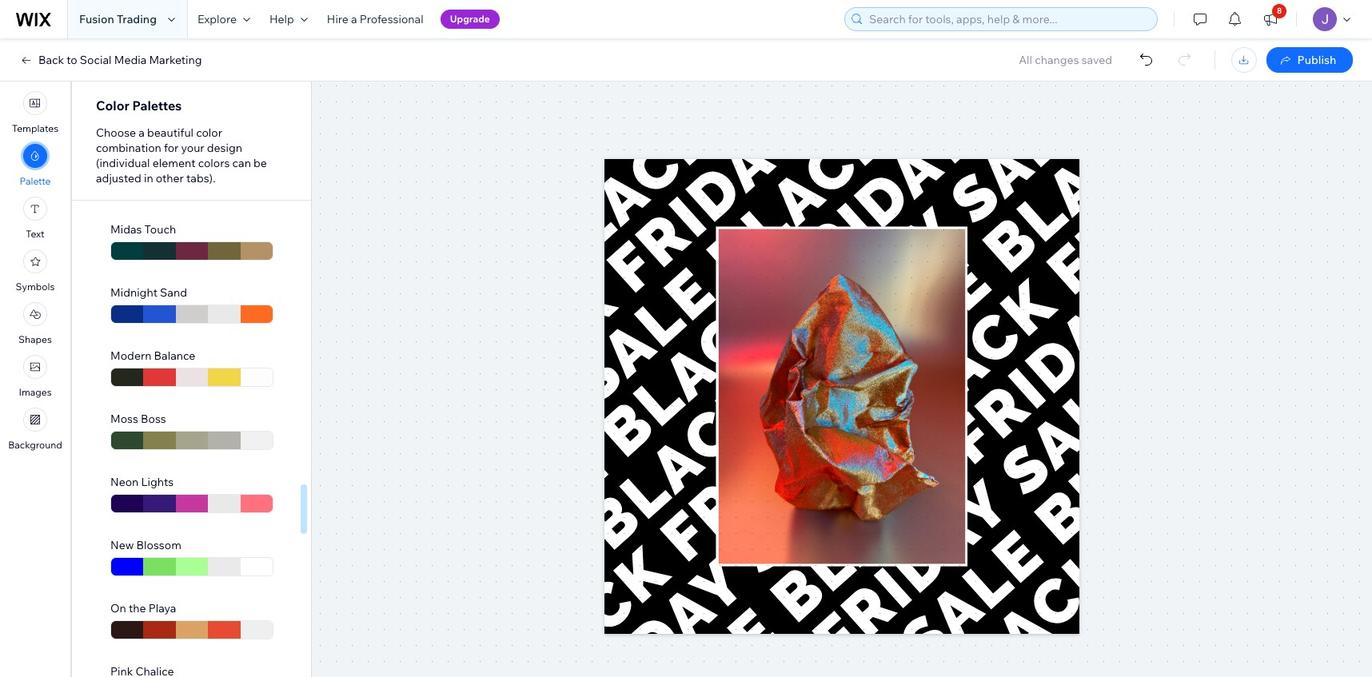 Task type: describe. For each thing, give the bounding box(es) containing it.
a for beautiful
[[139, 126, 145, 140]]

publish
[[1298, 53, 1337, 67]]

neon lights
[[110, 475, 174, 490]]

palette button
[[20, 144, 51, 187]]

upgrade
[[450, 13, 490, 25]]

back
[[38, 53, 64, 67]]

adjusted
[[96, 171, 141, 186]]

(individual
[[96, 156, 150, 170]]

touch
[[144, 222, 176, 237]]

upgrade button
[[440, 10, 500, 29]]

symbols
[[16, 281, 55, 293]]

hire
[[327, 12, 349, 26]]

modern
[[110, 349, 152, 363]]

moss
[[110, 412, 138, 426]]

on
[[110, 602, 126, 616]]

explore
[[198, 12, 237, 26]]

help button
[[260, 0, 317, 38]]

help
[[270, 12, 294, 26]]

color
[[196, 126, 222, 140]]

hire a professional link
[[317, 0, 433, 38]]

combination
[[96, 141, 161, 155]]

saved
[[1082, 53, 1113, 67]]

images
[[19, 386, 52, 398]]

can
[[232, 156, 251, 170]]

other
[[156, 171, 184, 186]]

images button
[[19, 355, 52, 398]]

choose a beautiful color combination for your design (individual element colors can be adjusted in other tabs).
[[96, 126, 267, 186]]

templates button
[[12, 91, 58, 134]]

palettes
[[132, 98, 182, 114]]

shapes
[[18, 334, 52, 346]]

background
[[8, 439, 62, 451]]

on the playa
[[110, 602, 176, 616]]

new blossom
[[110, 538, 181, 553]]

blossom
[[136, 538, 181, 553]]

moss boss
[[110, 412, 166, 426]]

back to social media marketing
[[38, 53, 202, 67]]

for
[[164, 141, 179, 155]]

beautiful
[[147, 126, 194, 140]]

color
[[96, 98, 130, 114]]

design
[[207, 141, 242, 155]]

lights
[[141, 475, 174, 490]]

back to social media marketing button
[[19, 53, 202, 67]]

midas touch
[[110, 222, 176, 237]]

background button
[[8, 408, 62, 451]]



Task type: locate. For each thing, give the bounding box(es) containing it.
trading
[[117, 12, 157, 26]]

choose
[[96, 126, 136, 140]]

new
[[110, 538, 134, 553]]

boss
[[141, 412, 166, 426]]

symbols button
[[16, 250, 55, 293]]

media
[[114, 53, 147, 67]]

a inside choose a beautiful color combination for your design (individual element colors can be adjusted in other tabs).
[[139, 126, 145, 140]]

8 button
[[1253, 0, 1289, 38]]

menu containing templates
[[0, 86, 70, 456]]

tabs).
[[186, 171, 216, 186]]

0 vertical spatial a
[[351, 12, 357, 26]]

fusion trading
[[79, 12, 157, 26]]

midnight sand
[[110, 286, 187, 300]]

neon
[[110, 475, 139, 490]]

social
[[80, 53, 112, 67]]

a
[[351, 12, 357, 26], [139, 126, 145, 140]]

in
[[144, 171, 153, 186]]

publish button
[[1267, 47, 1353, 73]]

midnight
[[110, 286, 158, 300]]

sand
[[160, 286, 187, 300]]

be
[[254, 156, 267, 170]]

templates
[[12, 122, 58, 134]]

all changes saved
[[1019, 53, 1113, 67]]

1 horizontal spatial a
[[351, 12, 357, 26]]

playa
[[149, 602, 176, 616]]

a up the 'combination'
[[139, 126, 145, 140]]

palette
[[20, 175, 51, 187]]

balance
[[154, 349, 195, 363]]

element
[[153, 156, 196, 170]]

the
[[129, 602, 146, 616]]

8
[[1277, 6, 1282, 16]]

menu
[[0, 86, 70, 456]]

1 vertical spatial a
[[139, 126, 145, 140]]

Search for tools, apps, help & more... field
[[865, 8, 1153, 30]]

to
[[67, 53, 77, 67]]

all
[[1019, 53, 1033, 67]]

colors
[[198, 156, 230, 170]]

text
[[26, 228, 44, 240]]

hire a professional
[[327, 12, 424, 26]]

your
[[181, 141, 204, 155]]

text button
[[23, 197, 47, 240]]

modern balance
[[110, 349, 195, 363]]

fusion
[[79, 12, 114, 26]]

a right hire on the left top of the page
[[351, 12, 357, 26]]

professional
[[360, 12, 424, 26]]

a for professional
[[351, 12, 357, 26]]

midas
[[110, 222, 142, 237]]

marketing
[[149, 53, 202, 67]]

0 horizontal spatial a
[[139, 126, 145, 140]]

shapes button
[[18, 302, 52, 346]]

color palettes
[[96, 98, 182, 114]]

changes
[[1035, 53, 1079, 67]]



Task type: vqa. For each thing, say whether or not it's contained in the screenshot.
for
yes



